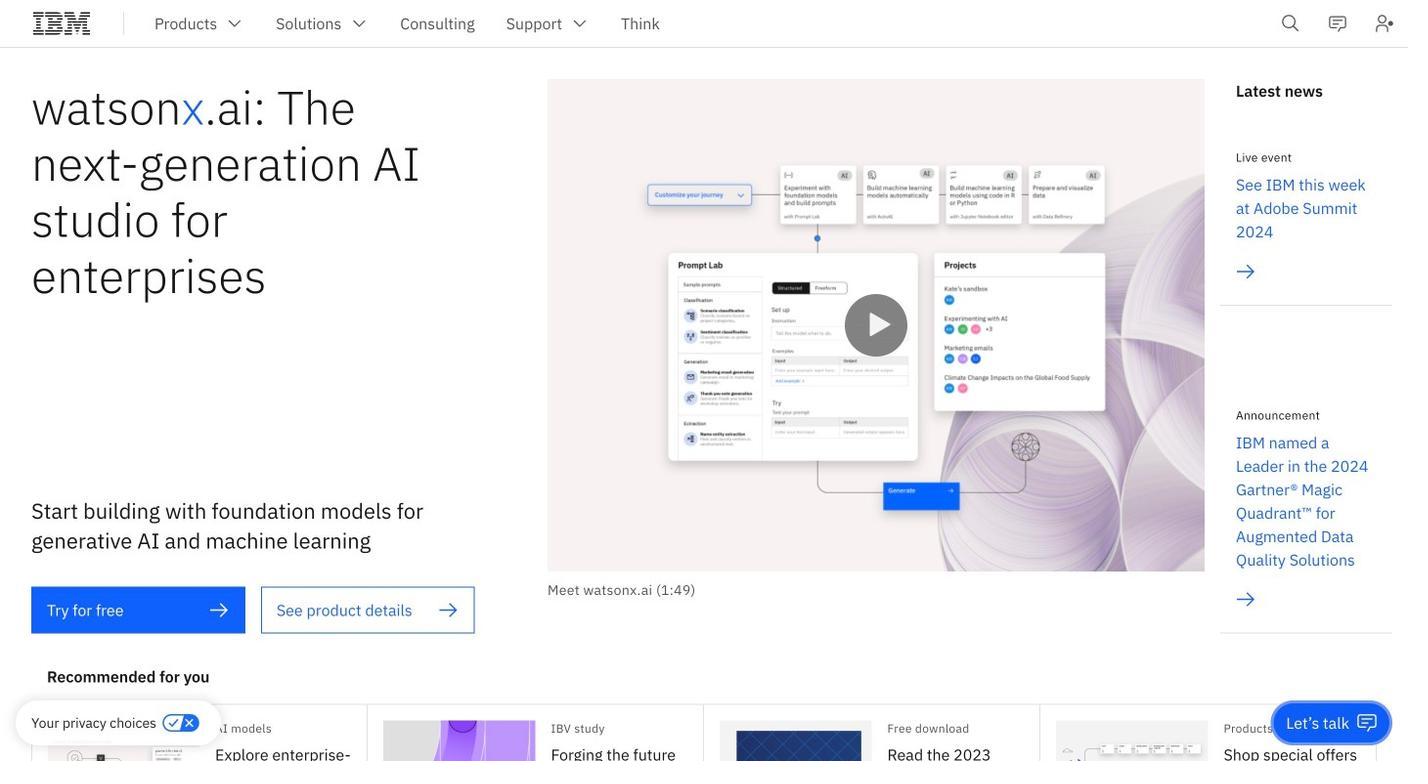 Task type: describe. For each thing, give the bounding box(es) containing it.
let's talk element
[[1287, 713, 1350, 735]]



Task type: locate. For each thing, give the bounding box(es) containing it.
your privacy choices element
[[31, 713, 156, 735]]



